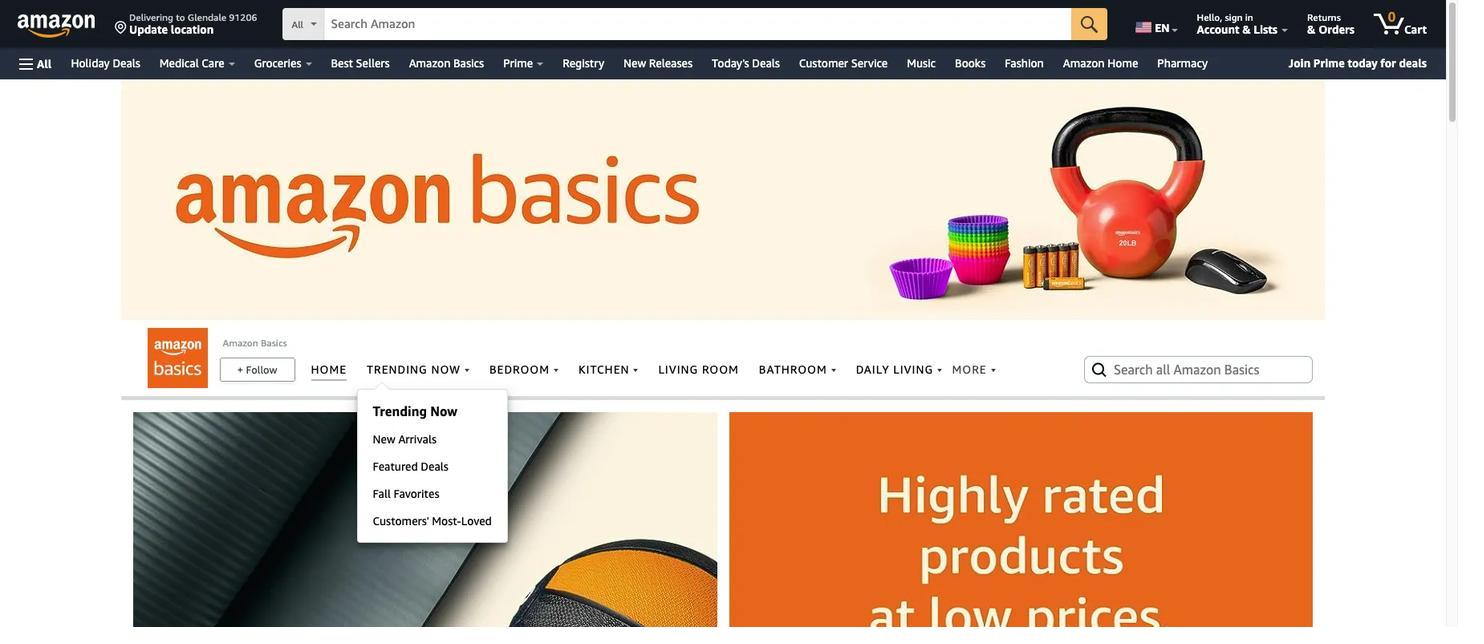 Task type: locate. For each thing, give the bounding box(es) containing it.
0 horizontal spatial &
[[1242, 22, 1251, 36]]

basics left prime link
[[453, 56, 484, 70]]

0 vertical spatial amazon basics
[[409, 56, 484, 70]]

+ follow button
[[220, 359, 294, 381]]

amazon right sellers
[[409, 56, 450, 70]]

amazon
[[409, 56, 450, 70], [1063, 56, 1105, 70], [223, 337, 258, 349]]

91206
[[229, 11, 257, 23]]

account
[[1197, 22, 1239, 36]]

basics
[[453, 56, 484, 70], [261, 337, 287, 349]]

2 deals from the left
[[752, 56, 780, 70]]

en link
[[1126, 4, 1185, 44]]

amazon for amazon home link on the top right
[[1063, 56, 1105, 70]]

amazon home
[[1063, 56, 1138, 70]]

0 horizontal spatial deals
[[113, 56, 140, 70]]

amazon for the topmost the amazon basics link
[[409, 56, 450, 70]]

home
[[1108, 56, 1138, 70]]

0 horizontal spatial all
[[37, 57, 52, 70]]

prime
[[503, 56, 533, 70], [1314, 56, 1345, 70]]

& for account
[[1242, 22, 1251, 36]]

amazon home link
[[1054, 52, 1148, 75]]

1 horizontal spatial amazon
[[409, 56, 450, 70]]

1 deals from the left
[[113, 56, 140, 70]]

best sellers link
[[321, 52, 399, 75]]

2 horizontal spatial amazon
[[1063, 56, 1105, 70]]

amazon basics
[[409, 56, 484, 70], [223, 337, 287, 349]]

holiday deals
[[71, 56, 140, 70]]

customer service
[[799, 56, 888, 70]]

1 horizontal spatial deals
[[752, 56, 780, 70]]

0 vertical spatial basics
[[453, 56, 484, 70]]

amazon basics up "+ follow" button
[[223, 337, 287, 349]]

follow
[[246, 364, 277, 376]]

1 horizontal spatial amazon basics
[[409, 56, 484, 70]]

best
[[331, 56, 353, 70]]

1 horizontal spatial &
[[1307, 22, 1316, 36]]

none submit inside all search box
[[1071, 8, 1108, 40]]

service
[[851, 56, 888, 70]]

0 vertical spatial all
[[292, 18, 303, 30]]

1 vertical spatial amazon basics link
[[223, 337, 287, 349]]

1 horizontal spatial all
[[292, 18, 303, 30]]

prime right join
[[1314, 56, 1345, 70]]

in
[[1245, 11, 1253, 23]]

medical
[[160, 56, 199, 70]]

join prime today for deals
[[1289, 56, 1427, 70]]

basics up "follow"
[[261, 337, 287, 349]]

1 vertical spatial all
[[37, 57, 52, 70]]

new releases link
[[614, 52, 702, 75]]

all up groceries 'link' on the top of page
[[292, 18, 303, 30]]

en
[[1155, 21, 1170, 35]]

1 horizontal spatial amazon basics link
[[399, 52, 494, 75]]

1 vertical spatial amazon basics
[[223, 337, 287, 349]]

1 horizontal spatial basics
[[453, 56, 484, 70]]

amazon left home
[[1063, 56, 1105, 70]]

0 horizontal spatial amazon basics link
[[223, 337, 287, 349]]

None submit
[[1071, 8, 1108, 40]]

new releases
[[624, 56, 693, 70]]

holiday
[[71, 56, 110, 70]]

1 & from the left
[[1242, 22, 1251, 36]]

today's deals link
[[702, 52, 789, 75]]

deals
[[1399, 56, 1427, 70]]

all inside search box
[[292, 18, 303, 30]]

& inside returns & orders
[[1307, 22, 1316, 36]]

for
[[1380, 56, 1396, 70]]

&
[[1242, 22, 1251, 36], [1307, 22, 1316, 36]]

2 prime from the left
[[1314, 56, 1345, 70]]

delivering to glendale 91206 update location
[[129, 11, 257, 36]]

amazon up +
[[223, 337, 258, 349]]

amazon basics link up "+ follow" button
[[223, 337, 287, 349]]

+
[[237, 364, 243, 376]]

& left lists in the top of the page
[[1242, 22, 1251, 36]]

& for returns
[[1307, 22, 1316, 36]]

groceries
[[254, 56, 301, 70]]

1 prime from the left
[[503, 56, 533, 70]]

deals
[[113, 56, 140, 70], [752, 56, 780, 70]]

orders
[[1319, 22, 1355, 36]]

returns & orders
[[1307, 11, 1355, 36]]

all
[[292, 18, 303, 30], [37, 57, 52, 70]]

registry link
[[553, 52, 614, 75]]

0 horizontal spatial amazon basics
[[223, 337, 287, 349]]

1 horizontal spatial prime
[[1314, 56, 1345, 70]]

deals right today's
[[752, 56, 780, 70]]

deals right the holiday
[[113, 56, 140, 70]]

pharmacy
[[1157, 56, 1208, 70]]

0 horizontal spatial amazon
[[223, 337, 258, 349]]

amazon basics right sellers
[[409, 56, 484, 70]]

customer
[[799, 56, 848, 70]]

hello,
[[1197, 11, 1222, 23]]

groceries link
[[245, 52, 321, 75]]

holiday deals link
[[61, 52, 150, 75]]

update
[[129, 22, 168, 36]]

amazon basics logo image
[[147, 328, 207, 388]]

amazon basics link right sellers
[[399, 52, 494, 75]]

2 & from the left
[[1307, 22, 1316, 36]]

prime left registry
[[503, 56, 533, 70]]

all down amazon image
[[37, 57, 52, 70]]

Search all Amazon Basics search field
[[1114, 356, 1286, 384]]

lists
[[1254, 22, 1278, 36]]

1 vertical spatial basics
[[261, 337, 287, 349]]

amazon basics link
[[399, 52, 494, 75], [223, 337, 287, 349]]

care
[[202, 56, 224, 70]]

returns
[[1307, 11, 1341, 23]]

glendale
[[188, 11, 226, 23]]

today
[[1348, 56, 1378, 70]]

& left "orders"
[[1307, 22, 1316, 36]]

medical care
[[160, 56, 224, 70]]

0 horizontal spatial prime
[[503, 56, 533, 70]]



Task type: vqa. For each thing, say whether or not it's contained in the screenshot.
Stores
no



Task type: describe. For each thing, give the bounding box(es) containing it.
all inside button
[[37, 57, 52, 70]]

amazon basics inside navigation "navigation"
[[409, 56, 484, 70]]

all button
[[12, 48, 59, 79]]

0 horizontal spatial basics
[[261, 337, 287, 349]]

delivering
[[129, 11, 173, 23]]

books link
[[945, 52, 995, 75]]

to
[[176, 11, 185, 23]]

+ follow
[[237, 364, 277, 376]]

registry
[[563, 56, 604, 70]]

basics inside navigation "navigation"
[[453, 56, 484, 70]]

new
[[624, 56, 646, 70]]

cart
[[1404, 22, 1427, 36]]

pharmacy link
[[1148, 52, 1217, 75]]

prime link
[[494, 52, 553, 75]]

books
[[955, 56, 986, 70]]

search image
[[1090, 360, 1109, 380]]

today's
[[712, 56, 749, 70]]

sign
[[1225, 11, 1243, 23]]

All search field
[[283, 8, 1108, 42]]

hello, sign in
[[1197, 11, 1253, 23]]

join prime today for deals link
[[1282, 53, 1433, 74]]

location
[[171, 22, 214, 36]]

0 vertical spatial amazon basics link
[[399, 52, 494, 75]]

navigation navigation
[[0, 0, 1446, 79]]

fashion link
[[995, 52, 1054, 75]]

music
[[907, 56, 936, 70]]

customer service link
[[789, 52, 897, 75]]

music link
[[897, 52, 945, 75]]

medical care link
[[150, 52, 245, 75]]

releases
[[649, 56, 693, 70]]

amazon image
[[18, 14, 95, 39]]

sellers
[[356, 56, 390, 70]]

0
[[1388, 9, 1396, 25]]

fashion
[[1005, 56, 1044, 70]]

deals for today's deals
[[752, 56, 780, 70]]

best sellers
[[331, 56, 390, 70]]

today's deals
[[712, 56, 780, 70]]

deals for holiday deals
[[113, 56, 140, 70]]

join
[[1289, 56, 1311, 70]]

Search Amazon text field
[[325, 9, 1071, 39]]

account & lists
[[1197, 22, 1278, 36]]



